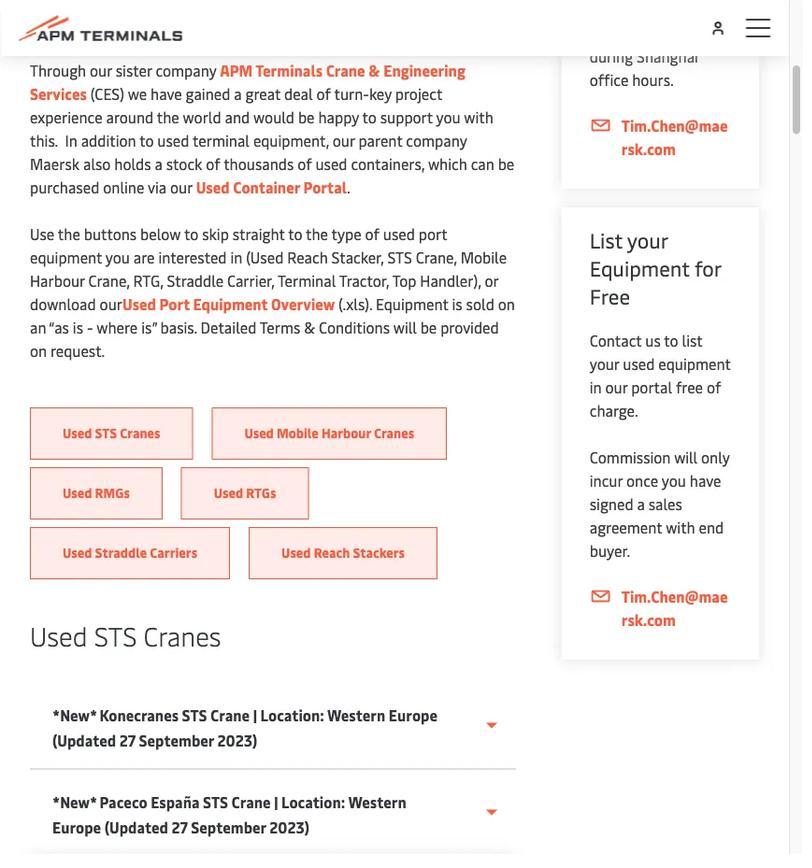 Task type: locate. For each thing, give the bounding box(es) containing it.
0 horizontal spatial with
[[464, 107, 493, 127]]

western inside *new* paceco españa sts crane | location: western europe (updated 27 september 2023)
[[348, 792, 407, 813]]

0 vertical spatial tim.chen@mae
[[622, 115, 728, 136]]

key
[[369, 84, 392, 104]]

0 horizontal spatial 27
[[119, 731, 136, 751]]

1 vertical spatial in
[[590, 377, 602, 397]]

1 vertical spatial *new*
[[52, 792, 96, 813]]

portal
[[303, 177, 347, 197]]

1 *new* from the top
[[52, 705, 96, 726]]

be inside (.xls). equipment is sold on an "as is - where is" basis. detailed terms & conditions will be provided on request.
[[420, 317, 437, 338]]

great
[[245, 84, 281, 104]]

1 vertical spatial mobile
[[277, 424, 319, 441]]

used sts cranes link
[[30, 408, 193, 460]]

have inside (ces) we have gained a great deal of turn-key project experience around the world and would be happy to support you with this.  in addition to used terminal equipment, our parent company maersk also holds a stock of thousands of used containers, which can be purchased online via our
[[151, 84, 182, 104]]

straddle left carriers
[[95, 543, 147, 561]]

equipment up detailed
[[193, 294, 268, 314]]

equipment inside use the buttons below to skip straight to the type of used port equipment you are interested in (used reach stacker, sts crane, mobile harbour crane, rtg, straddle carrier, terminal tractor, top handler), or download our
[[30, 247, 102, 267]]

0 vertical spatial is
[[452, 294, 463, 314]]

0 horizontal spatial will
[[393, 317, 417, 338]]

2023) inside *new* konecranes sts crane | location: western europe (updated 27 september 2023)
[[217, 731, 257, 751]]

crane up turn-
[[326, 60, 365, 80]]

*new* left konecranes
[[52, 705, 96, 726]]

2 horizontal spatial the
[[306, 224, 328, 244]]

0 horizontal spatial mobile
[[277, 424, 319, 441]]

rmgs
[[95, 483, 130, 501]]

you down buttons
[[105, 247, 130, 267]]

used for the used reach stackers link
[[282, 543, 311, 561]]

crane inside *new* paceco españa sts crane | location: western europe (updated 27 september 2023)
[[231, 792, 271, 813]]

in
[[65, 130, 77, 151]]

company inside (ces) we have gained a great deal of turn-key project experience around the world and would be happy to support you with this.  in addition to used terminal equipment, our parent company maersk also holds a stock of thousands of used containers, which can be purchased online via our
[[406, 130, 467, 151]]

with down sales
[[666, 518, 695, 538]]

used rtgs link
[[181, 468, 309, 520]]

1 horizontal spatial your
[[627, 226, 668, 254]]

1 vertical spatial have
[[690, 471, 721, 491]]

reach
[[287, 247, 328, 267], [314, 543, 350, 561]]

and
[[225, 107, 250, 127]]

0 vertical spatial tim.chen@mae rsk.com link
[[590, 114, 731, 161]]

straddle
[[167, 271, 224, 291], [95, 543, 147, 561]]

on
[[498, 294, 515, 314], [30, 341, 47, 361]]

of down equipment,
[[298, 154, 312, 174]]

western
[[327, 705, 385, 726], [348, 792, 407, 813]]

to down key
[[362, 107, 377, 127]]

1 horizontal spatial mobile
[[461, 247, 507, 267]]

of inside use the buttons below to skip straight to the type of used port equipment you are interested in (used reach stacker, sts crane, mobile harbour crane, rtg, straddle carrier, terminal tractor, top handler), or download our
[[365, 224, 380, 244]]

*new* inside *new* konecranes sts crane | location: western europe (updated 27 september 2023)
[[52, 705, 96, 726]]

you
[[436, 107, 461, 127], [105, 247, 130, 267], [662, 471, 686, 491]]

once
[[626, 471, 658, 491]]

crane inside apm terminals crane & engineering services
[[326, 60, 365, 80]]

1 vertical spatial location:
[[281, 792, 345, 813]]

straddle down interested
[[167, 271, 224, 291]]

to
[[362, 107, 377, 127], [139, 130, 154, 151], [184, 224, 199, 244], [288, 224, 302, 244], [664, 331, 678, 351]]

the left type
[[306, 224, 328, 244]]

with inside (ces) we have gained a great deal of turn-key project experience around the world and would be happy to support you with this.  in addition to used terminal equipment, our parent company maersk also holds a stock of thousands of used containers, which can be purchased online via our
[[464, 107, 493, 127]]

only
[[701, 447, 730, 468]]

0 horizontal spatial a
[[155, 154, 163, 174]]

1 horizontal spatial europe
[[389, 705, 438, 726]]

1 vertical spatial with
[[666, 518, 695, 538]]

0 vertical spatial company
[[156, 60, 216, 80]]

crane
[[326, 60, 365, 80], [210, 705, 250, 726], [231, 792, 271, 813]]

location:
[[260, 705, 324, 726], [281, 792, 345, 813]]

0 vertical spatial used sts cranes
[[63, 424, 160, 441]]

equipment inside contact us to list your used equipment in our portal free of charge.
[[659, 354, 731, 374]]

1 vertical spatial be
[[498, 154, 514, 174]]

0 vertical spatial (updated
[[52, 731, 116, 751]]

our up charge.
[[605, 377, 628, 397]]

used left 'port'
[[383, 224, 415, 244]]

conditions
[[319, 317, 390, 338]]

& inside apm terminals crane & engineering services
[[369, 60, 380, 80]]

| inside *new* paceco españa sts crane | location: western europe (updated 27 september 2023)
[[274, 792, 278, 813]]

1 horizontal spatial have
[[690, 471, 721, 491]]

to right straight
[[288, 224, 302, 244]]

have down only
[[690, 471, 721, 491]]

used sts cranes up rmgs
[[63, 424, 160, 441]]

mobile up or
[[461, 247, 507, 267]]

*new*
[[52, 705, 96, 726], [52, 792, 96, 813]]

1 horizontal spatial in
[[590, 377, 602, 397]]

sts right españa
[[203, 792, 228, 813]]

containers,
[[351, 154, 425, 174]]

below
[[140, 224, 181, 244]]

0 vertical spatial will
[[393, 317, 417, 338]]

crane right konecranes
[[210, 705, 250, 726]]

with
[[464, 107, 493, 127], [666, 518, 695, 538]]

will down (.xls). equipment on the top of the page
[[393, 317, 417, 338]]

(updated down paceco
[[104, 818, 168, 838]]

27 down españa
[[172, 818, 188, 838]]

1 horizontal spatial company
[[406, 130, 467, 151]]

0 horizontal spatial harbour
[[30, 271, 85, 291]]

2 horizontal spatial a
[[637, 494, 645, 514]]

top
[[392, 271, 416, 291]]

be down the deal
[[298, 107, 315, 127]]

used up 'portal'
[[316, 154, 347, 174]]

the right use
[[58, 224, 80, 244]]

1 vertical spatial on
[[30, 341, 47, 361]]

company up which
[[406, 130, 467, 151]]

0 vertical spatial with
[[464, 107, 493, 127]]

(updated
[[52, 731, 116, 751], [104, 818, 168, 838]]

you inside the commission will only incur once you have signed a sales agreement with end buyer.
[[662, 471, 686, 491]]

*new* paceco españa sts crane | location: western europe (updated 27 september 2023)
[[52, 792, 407, 838]]

1 vertical spatial western
[[348, 792, 407, 813]]

1 vertical spatial &
[[304, 317, 315, 338]]

also
[[83, 154, 111, 174]]

on right sold
[[498, 294, 515, 314]]

1 vertical spatial harbour
[[322, 424, 371, 441]]

2 tim.chen@mae rsk.com from the top
[[622, 587, 728, 630]]

of right the deal
[[317, 84, 331, 104]]

crane down *new* konecranes sts crane | location: western europe (updated 27 september 2023)
[[231, 792, 271, 813]]

equipment down the list
[[659, 354, 731, 374]]

your down contact
[[590, 354, 619, 374]]

september down konecranes
[[139, 731, 214, 751]]

0 vertical spatial &
[[369, 60, 380, 80]]

0 horizontal spatial is
[[73, 317, 83, 338]]

1 vertical spatial straddle
[[95, 543, 147, 561]]

1 vertical spatial tim.chen@mae
[[622, 587, 728, 607]]

overview
[[271, 294, 335, 314]]

1 vertical spatial 2023)
[[270, 818, 310, 838]]

0 vertical spatial crane
[[326, 60, 365, 80]]

27 down konecranes
[[119, 731, 136, 751]]

rsk.com
[[622, 139, 676, 159], [622, 610, 676, 630]]

0 vertical spatial be
[[298, 107, 315, 127]]

0 horizontal spatial 2023)
[[217, 731, 257, 751]]

a up and
[[234, 84, 242, 104]]

is left -
[[73, 317, 83, 338]]

be right can
[[498, 154, 514, 174]]

of right type
[[365, 224, 380, 244]]

2 horizontal spatial you
[[662, 471, 686, 491]]

used for used rtgs 'link' at the bottom
[[214, 483, 243, 501]]

1 horizontal spatial with
[[666, 518, 695, 538]]

list
[[682, 331, 703, 351]]

1 vertical spatial rsk.com
[[622, 610, 676, 630]]

0 vertical spatial tim.chen@mae rsk.com
[[622, 115, 728, 159]]

company up gained
[[156, 60, 216, 80]]

carrier,
[[227, 271, 274, 291]]

you inside (ces) we have gained a great deal of turn-key project experience around the world and would be happy to support you with this.  in addition to used terminal equipment, our parent company maersk also holds a stock of thousands of used containers, which can be purchased online via our
[[436, 107, 461, 127]]

have inside the commission will only incur once you have signed a sales agreement with end buyer.
[[690, 471, 721, 491]]

2 vertical spatial crane
[[231, 792, 271, 813]]

in up charge.
[[590, 377, 602, 397]]

0 vertical spatial in
[[230, 247, 242, 267]]

the left the world
[[157, 107, 179, 127]]

free
[[676, 377, 703, 397]]

september down españa
[[191, 818, 266, 838]]

& up key
[[369, 60, 380, 80]]

0 vertical spatial crane,
[[416, 247, 457, 267]]

of inside contact us to list your used equipment in our portal free of charge.
[[707, 377, 721, 397]]

our up the where
[[100, 294, 122, 314]]

equipment up the free
[[590, 254, 690, 282]]

1 horizontal spatial |
[[274, 792, 278, 813]]

*new* inside *new* paceco españa sts crane | location: western europe (updated 27 september 2023)
[[52, 792, 96, 813]]

sts right konecranes
[[182, 705, 207, 726]]

where
[[97, 317, 138, 338]]

equipment inside "list your equipment for free"
[[590, 254, 690, 282]]

used sts cranes up konecranes
[[30, 618, 221, 653]]

location: inside *new* paceco españa sts crane | location: western europe (updated 27 september 2023)
[[281, 792, 345, 813]]

will left only
[[674, 447, 698, 468]]

0 horizontal spatial in
[[230, 247, 242, 267]]

0 vertical spatial *new*
[[52, 705, 96, 726]]

reach left stackers
[[314, 543, 350, 561]]

0 vertical spatial reach
[[287, 247, 328, 267]]

straight
[[233, 224, 285, 244]]

1 horizontal spatial equipment
[[590, 254, 690, 282]]

you inside use the buttons below to skip straight to the type of used port equipment you are interested in (used reach stacker, sts crane, mobile harbour crane, rtg, straddle carrier, terminal tractor, top handler), or download our
[[105, 247, 130, 267]]

be
[[298, 107, 315, 127], [498, 154, 514, 174], [420, 317, 437, 338]]

0 vertical spatial you
[[436, 107, 461, 127]]

support
[[380, 107, 433, 127]]

sts inside *new* konecranes sts crane | location: western europe (updated 27 september 2023)
[[182, 705, 207, 726]]

1 vertical spatial will
[[674, 447, 698, 468]]

used straddle carriers link
[[30, 527, 230, 580]]

0 horizontal spatial you
[[105, 247, 130, 267]]

1 horizontal spatial 27
[[172, 818, 188, 838]]

agreement
[[590, 518, 662, 538]]

have right the we
[[151, 84, 182, 104]]

used rmgs link
[[30, 468, 163, 520]]

0 vertical spatial a
[[234, 84, 242, 104]]

1 horizontal spatial on
[[498, 294, 515, 314]]

you down project at the top
[[436, 107, 461, 127]]

2 vertical spatial a
[[637, 494, 645, 514]]

with up can
[[464, 107, 493, 127]]

(used
[[246, 247, 284, 267]]

we
[[128, 84, 147, 104]]

in
[[230, 247, 242, 267], [590, 377, 602, 397]]

0 horizontal spatial |
[[253, 705, 257, 726]]

1 vertical spatial tim.chen@mae rsk.com link
[[590, 585, 731, 632]]

equipment
[[30, 247, 102, 267], [659, 354, 731, 374]]

harbour
[[30, 271, 85, 291], [322, 424, 371, 441]]

tim.chen@mae rsk.com
[[622, 115, 728, 159], [622, 587, 728, 630]]

1 horizontal spatial you
[[436, 107, 461, 127]]

2 *new* from the top
[[52, 792, 96, 813]]

0 vertical spatial september
[[139, 731, 214, 751]]

our down happy
[[333, 130, 355, 151]]

of down terminal
[[206, 154, 220, 174]]

apm terminals crane & engineering services link
[[30, 60, 465, 104]]

27
[[119, 731, 136, 751], [172, 818, 188, 838]]

crane, down 'port'
[[416, 247, 457, 267]]

mobile inside use the buttons below to skip straight to the type of used port equipment you are interested in (used reach stacker, sts crane, mobile harbour crane, rtg, straddle carrier, terminal tractor, top handler), or download our
[[461, 247, 507, 267]]

used for used rmgs link
[[63, 483, 92, 501]]

used mobile harbour cranes
[[244, 424, 414, 441]]

1 horizontal spatial crane,
[[416, 247, 457, 267]]

experience
[[30, 107, 102, 127]]

equipment down use
[[30, 247, 102, 267]]

crane, left rtg,
[[88, 271, 130, 291]]

mobile
[[461, 247, 507, 267], [277, 424, 319, 441]]

0 horizontal spatial be
[[298, 107, 315, 127]]

1 vertical spatial 27
[[172, 818, 188, 838]]

1 horizontal spatial be
[[420, 317, 437, 338]]

your right the list
[[627, 226, 668, 254]]

equipment
[[590, 254, 690, 282], [193, 294, 268, 314]]

our
[[90, 60, 112, 80], [333, 130, 355, 151], [170, 177, 192, 197], [100, 294, 122, 314], [605, 377, 628, 397]]

0 vertical spatial location:
[[260, 705, 324, 726]]

0 vertical spatial 2023)
[[217, 731, 257, 751]]

on down "an"
[[30, 341, 47, 361]]

used up portal
[[623, 354, 655, 374]]

download
[[30, 294, 96, 314]]

will
[[393, 317, 417, 338], [674, 447, 698, 468]]

1 vertical spatial equipment
[[659, 354, 731, 374]]

used for 'used mobile harbour cranes' link
[[244, 424, 274, 441]]

you up sales
[[662, 471, 686, 491]]

is"
[[141, 317, 157, 338]]

europe inside *new* konecranes sts crane | location: western europe (updated 27 september 2023)
[[389, 705, 438, 726]]

sts
[[387, 247, 412, 267], [95, 424, 117, 441], [94, 618, 137, 653], [182, 705, 207, 726], [203, 792, 228, 813]]

*new* left paceco
[[52, 792, 96, 813]]

buyer.
[[590, 541, 630, 561]]

port
[[159, 294, 190, 314]]

sts up top
[[387, 247, 412, 267]]

1 rsk.com from the top
[[622, 139, 676, 159]]

to up interested
[[184, 224, 199, 244]]

of right free
[[707, 377, 721, 397]]

0 vertical spatial have
[[151, 84, 182, 104]]

0 horizontal spatial equipment
[[193, 294, 268, 314]]

is left sold
[[452, 294, 463, 314]]

2 vertical spatial you
[[662, 471, 686, 491]]

used inside 'link'
[[214, 483, 243, 501]]

0 horizontal spatial equipment
[[30, 247, 102, 267]]

used inside contact us to list your used equipment in our portal free of charge.
[[623, 354, 655, 374]]

a down once
[[637, 494, 645, 514]]

mobile up used rtgs 'link' at the bottom
[[277, 424, 319, 441]]

list your equipment for free
[[590, 226, 721, 310]]

1 horizontal spatial a
[[234, 84, 242, 104]]

be left provided
[[420, 317, 437, 338]]

charge.
[[590, 401, 638, 421]]

& down overview
[[304, 317, 315, 338]]

1 horizontal spatial &
[[369, 60, 380, 80]]

september inside *new* paceco españa sts crane | location: western europe (updated 27 september 2023)
[[191, 818, 266, 838]]

(updated down konecranes
[[52, 731, 116, 751]]

1 tim.chen@mae from the top
[[622, 115, 728, 136]]

0 vertical spatial your
[[627, 226, 668, 254]]

around
[[106, 107, 154, 127]]

through our sister company
[[30, 60, 220, 80]]

1 horizontal spatial equipment
[[659, 354, 731, 374]]

0 horizontal spatial &
[[304, 317, 315, 338]]

0 vertical spatial europe
[[389, 705, 438, 726]]

in up carrier,
[[230, 247, 242, 267]]

1 vertical spatial crane
[[210, 705, 250, 726]]

1 horizontal spatial harbour
[[322, 424, 371, 441]]

0 vertical spatial equipment
[[30, 247, 102, 267]]

used
[[157, 130, 189, 151], [316, 154, 347, 174], [383, 224, 415, 244], [623, 354, 655, 374]]

used up 'stock' at the top
[[157, 130, 189, 151]]

a up via
[[155, 154, 163, 174]]

handler),
[[420, 271, 481, 291]]

0 vertical spatial straddle
[[167, 271, 224, 291]]

location: inside *new* konecranes sts crane | location: western europe (updated 27 september 2023)
[[260, 705, 324, 726]]

september
[[139, 731, 214, 751], [191, 818, 266, 838]]

to right the us
[[664, 331, 678, 351]]

reach up terminal
[[287, 247, 328, 267]]

a
[[234, 84, 242, 104], [155, 154, 163, 174], [637, 494, 645, 514]]

2 vertical spatial be
[[420, 317, 437, 338]]

straddle inside use the buttons below to skip straight to the type of used port equipment you are interested in (used reach stacker, sts crane, mobile harbour crane, rtg, straddle carrier, terminal tractor, top handler), or download our
[[167, 271, 224, 291]]

1 vertical spatial (updated
[[104, 818, 168, 838]]

0 vertical spatial mobile
[[461, 247, 507, 267]]

1 vertical spatial tim.chen@mae rsk.com
[[622, 587, 728, 630]]

0 vertical spatial western
[[327, 705, 385, 726]]

1 horizontal spatial will
[[674, 447, 698, 468]]

to up holds
[[139, 130, 154, 151]]

&
[[369, 60, 380, 80], [304, 317, 315, 338]]

used
[[196, 177, 230, 197], [122, 294, 156, 314], [63, 424, 92, 441], [244, 424, 274, 441], [63, 483, 92, 501], [214, 483, 243, 501], [63, 543, 92, 561], [282, 543, 311, 561], [30, 618, 88, 653]]

0 horizontal spatial europe
[[52, 818, 101, 838]]

crane,
[[416, 247, 457, 267], [88, 271, 130, 291]]

terminal
[[278, 271, 336, 291]]

0 vertical spatial 27
[[119, 731, 136, 751]]



Task type: describe. For each thing, give the bounding box(es) containing it.
europe inside *new* paceco españa sts crane | location: western europe (updated 27 september 2023)
[[52, 818, 101, 838]]

your inside "list your equipment for free"
[[627, 226, 668, 254]]

happy
[[318, 107, 359, 127]]

commission will only incur once you have signed a sales agreement with end buyer.
[[590, 447, 730, 561]]

for
[[695, 254, 721, 282]]

used straddle carriers
[[63, 543, 197, 561]]

apm terminals crane & engineering services
[[30, 60, 465, 104]]

terms
[[260, 317, 301, 338]]

sts inside *new* paceco españa sts crane | location: western europe (updated 27 september 2023)
[[203, 792, 228, 813]]

contact
[[590, 331, 642, 351]]

free
[[590, 282, 630, 310]]

sts down 'used straddle carriers' link
[[94, 618, 137, 653]]

us
[[645, 331, 661, 351]]

used rtgs
[[214, 483, 276, 501]]

container
[[233, 177, 300, 197]]

(.xls). equipment
[[338, 294, 448, 314]]

or
[[485, 271, 499, 291]]

2 rsk.com from the top
[[622, 610, 676, 630]]

carriers
[[150, 543, 197, 561]]

0 horizontal spatial the
[[58, 224, 80, 244]]

world
[[183, 107, 221, 127]]

1 vertical spatial is
[[73, 317, 83, 338]]

port
[[419, 224, 447, 244]]

request.
[[50, 341, 105, 361]]

skip
[[202, 224, 229, 244]]

end
[[699, 518, 724, 538]]

rtgs
[[246, 483, 276, 501]]

1 vertical spatial crane,
[[88, 271, 130, 291]]

1 tim.chen@mae rsk.com from the top
[[622, 115, 728, 159]]

| inside *new* konecranes sts crane | location: western europe (updated 27 september 2023)
[[253, 705, 257, 726]]

the inside (ces) we have gained a great deal of turn-key project experience around the world and would be happy to support you with this.  in addition to used terminal equipment, our parent company maersk also holds a stock of thousands of used containers, which can be purchased online via our
[[157, 107, 179, 127]]

sales
[[649, 494, 682, 514]]

paceco
[[100, 792, 147, 813]]

via
[[148, 177, 167, 197]]

will inside (.xls). equipment is sold on an "as is - where is" basis. detailed terms & conditions will be provided on request.
[[393, 317, 417, 338]]

terminal
[[193, 130, 250, 151]]

2 tim.chen@mae from the top
[[622, 587, 728, 607]]

1 horizontal spatial is
[[452, 294, 463, 314]]

used rmgs
[[63, 483, 130, 501]]

reach inside use the buttons below to skip straight to the type of used port equipment you are interested in (used reach stacker, sts crane, mobile harbour crane, rtg, straddle carrier, terminal tractor, top handler), or download our
[[287, 247, 328, 267]]

portal
[[631, 377, 672, 397]]

2 horizontal spatial be
[[498, 154, 514, 174]]

your inside contact us to list your used equipment in our portal free of charge.
[[590, 354, 619, 374]]

sts up rmgs
[[95, 424, 117, 441]]

(ces) we have gained a great deal of turn-key project experience around the world and would be happy to support you with this.  in addition to used terminal equipment, our parent company maersk also holds a stock of thousands of used containers, which can be purchased online via our
[[30, 84, 514, 197]]

will inside the commission will only incur once you have signed a sales agreement with end buyer.
[[674, 447, 698, 468]]

incur
[[590, 471, 623, 491]]

used for used port equipment overview link
[[122, 294, 156, 314]]

detailed
[[201, 317, 257, 338]]

stackers
[[353, 543, 405, 561]]

engineering
[[383, 60, 465, 80]]

españa
[[151, 792, 200, 813]]

used port equipment overview link
[[122, 294, 335, 314]]

used mobile harbour cranes link
[[212, 408, 447, 460]]

terminals
[[256, 60, 323, 80]]

which
[[428, 154, 467, 174]]

our inside use the buttons below to skip straight to the type of used port equipment you are interested in (used reach stacker, sts crane, mobile harbour crane, rtg, straddle carrier, terminal tractor, top handler), or download our
[[100, 294, 122, 314]]

crane inside *new* konecranes sts crane | location: western europe (updated 27 september 2023)
[[210, 705, 250, 726]]

*new* paceco españa sts crane | location: western europe (updated 27 september 2023) button
[[30, 770, 516, 855]]

used port equipment overview
[[122, 294, 335, 314]]

september inside *new* konecranes sts crane | location: western europe (updated 27 september 2023)
[[139, 731, 214, 751]]

used reach stackers link
[[249, 527, 438, 580]]

*new* konecranes sts crane | location: western europe (updated 27 september 2023) button
[[30, 683, 516, 770]]

konecranes
[[100, 705, 179, 726]]

sister
[[116, 60, 152, 80]]

to inside contact us to list your used equipment in our portal free of charge.
[[664, 331, 678, 351]]

0 horizontal spatial on
[[30, 341, 47, 361]]

sold
[[466, 294, 494, 314]]

27 inside *new* konecranes sts crane | location: western europe (updated 27 september 2023)
[[119, 731, 136, 751]]

turn-
[[334, 84, 369, 104]]

western inside *new* konecranes sts crane | location: western europe (updated 27 september 2023)
[[327, 705, 385, 726]]

equipment for port
[[193, 294, 268, 314]]

in inside contact us to list your used equipment in our portal free of charge.
[[590, 377, 602, 397]]

use
[[30, 224, 55, 244]]

1 tim.chen@mae rsk.com link from the top
[[590, 114, 731, 161]]

in inside use the buttons below to skip straight to the type of used port equipment you are interested in (used reach stacker, sts crane, mobile harbour crane, rtg, straddle carrier, terminal tractor, top handler), or download our
[[230, 247, 242, 267]]

use the buttons below to skip straight to the type of used port equipment you are interested in (used reach stacker, sts crane, mobile harbour crane, rtg, straddle carrier, terminal tractor, top handler), or download our
[[30, 224, 507, 314]]

provided
[[441, 317, 499, 338]]

*new* for *new* paceco españa sts crane | location: western europe (updated 27 september 2023)
[[52, 792, 96, 813]]

used for 'used straddle carriers' link
[[63, 543, 92, 561]]

(updated inside *new* konecranes sts crane | location: western europe (updated 27 september 2023)
[[52, 731, 116, 751]]

equipment,
[[253, 130, 329, 151]]

tractor,
[[339, 271, 389, 291]]

used reach stackers
[[282, 543, 405, 561]]

*new* for *new* konecranes sts crane | location: western europe (updated 27 september 2023)
[[52, 705, 96, 726]]

2 tim.chen@mae rsk.com link from the top
[[590, 585, 731, 632]]

stock
[[166, 154, 202, 174]]

signed
[[590, 494, 634, 514]]

1 vertical spatial a
[[155, 154, 163, 174]]

list
[[590, 226, 623, 254]]

& inside (.xls). equipment is sold on an "as is - where is" basis. detailed terms & conditions will be provided on request.
[[304, 317, 315, 338]]

are
[[134, 247, 155, 267]]

rtg,
[[133, 271, 163, 291]]

an
[[30, 317, 46, 338]]

"as
[[49, 317, 69, 338]]

1 vertical spatial used sts cranes
[[30, 618, 221, 653]]

stacker,
[[332, 247, 384, 267]]

a inside the commission will only incur once you have signed a sales agreement with end buyer.
[[637, 494, 645, 514]]

maersk
[[30, 154, 80, 174]]

used inside use the buttons below to skip straight to the type of used port equipment you are interested in (used reach stacker, sts crane, mobile harbour crane, rtg, straddle carrier, terminal tractor, top handler), or download our
[[383, 224, 415, 244]]

with inside the commission will only incur once you have signed a sales agreement with end buyer.
[[666, 518, 695, 538]]

our down 'stock' at the top
[[170, 177, 192, 197]]

type
[[332, 224, 362, 244]]

(ces)
[[90, 84, 124, 104]]

project
[[395, 84, 442, 104]]

through
[[30, 60, 86, 80]]

-
[[87, 317, 93, 338]]

0 horizontal spatial company
[[156, 60, 216, 80]]

(updated inside *new* paceco españa sts crane | location: western europe (updated 27 september 2023)
[[104, 818, 168, 838]]

0 horizontal spatial straddle
[[95, 543, 147, 561]]

commission
[[590, 447, 671, 468]]

holds
[[114, 154, 151, 174]]

addition
[[81, 130, 136, 151]]

parent
[[359, 130, 402, 151]]

purchased
[[30, 177, 99, 197]]

used container portal .
[[196, 177, 350, 197]]

used for used sts cranes link
[[63, 424, 92, 441]]

27 inside *new* paceco españa sts crane | location: western europe (updated 27 september 2023)
[[172, 818, 188, 838]]

2023) inside *new* paceco españa sts crane | location: western europe (updated 27 september 2023)
[[270, 818, 310, 838]]

our inside contact us to list your used equipment in our portal free of charge.
[[605, 377, 628, 397]]

1 vertical spatial reach
[[314, 543, 350, 561]]

can
[[471, 154, 494, 174]]

harbour inside use the buttons below to skip straight to the type of used port equipment you are interested in (used reach stacker, sts crane, mobile harbour crane, rtg, straddle carrier, terminal tractor, top handler), or download our
[[30, 271, 85, 291]]

our up (ces)
[[90, 60, 112, 80]]

would
[[253, 107, 295, 127]]

equipment for your
[[590, 254, 690, 282]]

(.xls). equipment is sold on an "as is - where is" basis. detailed terms & conditions will be provided on request.
[[30, 294, 515, 361]]

interested
[[158, 247, 227, 267]]

thousands
[[224, 154, 294, 174]]

.
[[347, 177, 350, 197]]

sts inside use the buttons below to skip straight to the type of used port equipment you are interested in (used reach stacker, sts crane, mobile harbour crane, rtg, straddle carrier, terminal tractor, top handler), or download our
[[387, 247, 412, 267]]



Task type: vqa. For each thing, say whether or not it's contained in the screenshot.
customer within Proactivity A collaborative and solution-oriented approach to solving complex customer problems.
no



